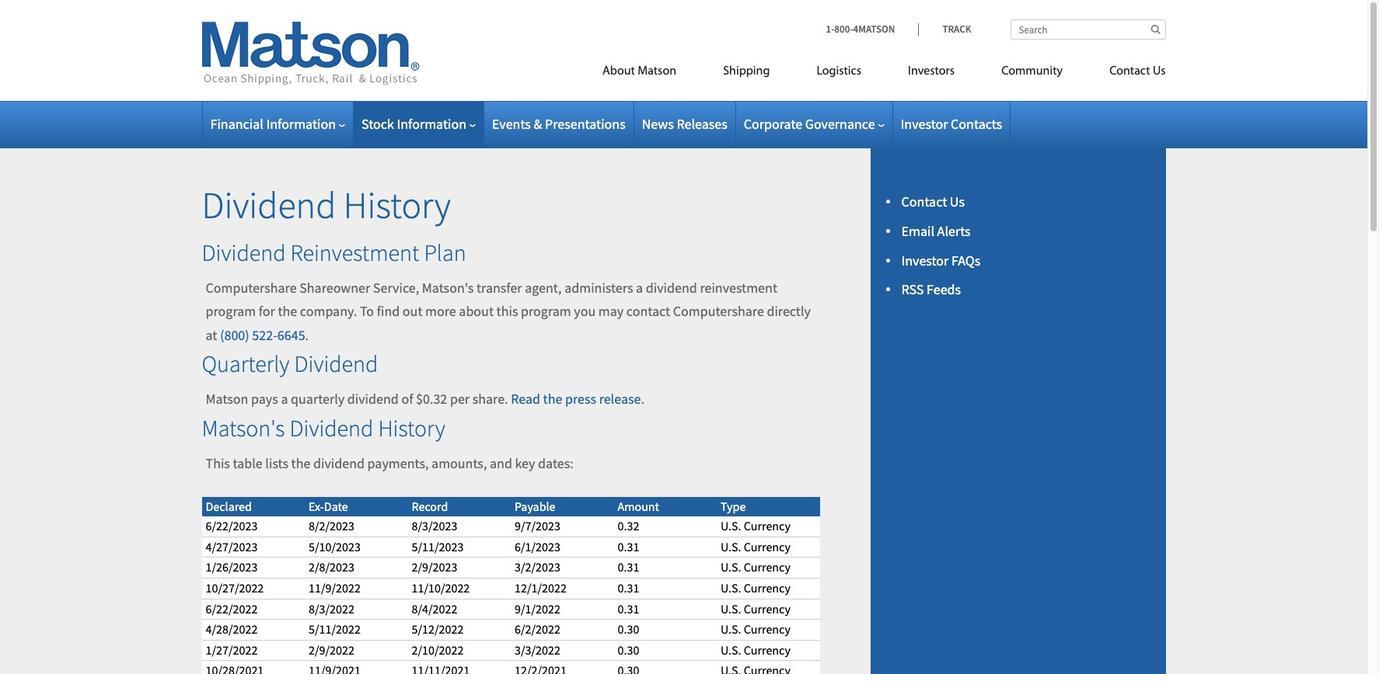 Task type: vqa. For each thing, say whether or not it's contained in the screenshot.
the domestic
no



Task type: locate. For each thing, give the bounding box(es) containing it.
1 horizontal spatial computershare
[[673, 303, 764, 321]]

information right financial
[[266, 115, 336, 133]]

. right press
[[641, 391, 645, 409]]

6 u.s. currency from the top
[[721, 622, 791, 638]]

2/9/2023
[[412, 560, 458, 576]]

a up "contact"
[[636, 279, 643, 297]]

3/2/2023
[[515, 560, 561, 576]]

3 0.31 from the top
[[618, 581, 639, 596]]

the right read
[[543, 391, 562, 409]]

6/22/2023
[[206, 519, 258, 534]]

type
[[721, 499, 746, 514]]

2 u.s. currency from the top
[[721, 539, 791, 555]]

contact up 'email'
[[902, 193, 947, 211]]

4 0.31 from the top
[[618, 601, 639, 617]]

dividend
[[202, 182, 336, 229], [202, 238, 286, 267], [294, 349, 378, 379], [290, 414, 374, 443]]

1 horizontal spatial contact
[[1110, 65, 1150, 78]]

transfer
[[477, 279, 522, 297]]

release
[[599, 391, 641, 409]]

1 vertical spatial the
[[543, 391, 562, 409]]

7 u.s. currency from the top
[[721, 643, 791, 658]]

information
[[266, 115, 336, 133], [397, 115, 467, 133]]

investor up rss feeds link
[[902, 252, 949, 270]]

the inside "computershare shareowner service, matson's transfer agent, administers a dividend reinvestment program for the company. to find out more about this program you may contact computershare directly at"
[[278, 303, 297, 321]]

0.30 for 3/3/2022
[[618, 643, 639, 658]]

0 horizontal spatial contact us
[[902, 193, 965, 211]]

6 u.s. from the top
[[721, 622, 742, 638]]

1 horizontal spatial matson's
[[422, 279, 474, 297]]

1 horizontal spatial program
[[521, 303, 571, 321]]

5 currency from the top
[[744, 601, 791, 617]]

rss feeds link
[[902, 281, 961, 299]]

news releases link
[[642, 115, 728, 133]]

u.s. for 3/2/2023
[[721, 560, 742, 576]]

dividend
[[646, 279, 697, 297], [347, 391, 399, 409], [313, 455, 365, 473]]

date
[[324, 499, 348, 514]]

9/7/2023
[[515, 519, 561, 534]]

2 u.s. from the top
[[721, 539, 742, 555]]

us down search image
[[1153, 65, 1166, 78]]

1 vertical spatial .
[[641, 391, 645, 409]]

about matson
[[603, 65, 677, 78]]

contact us
[[1110, 65, 1166, 78], [902, 193, 965, 211]]

contact us link up email alerts link
[[902, 193, 965, 211]]

u.s. currency
[[721, 519, 791, 534], [721, 539, 791, 555], [721, 560, 791, 576], [721, 581, 791, 596], [721, 601, 791, 617], [721, 622, 791, 638], [721, 643, 791, 658]]

1 u.s. currency from the top
[[721, 519, 791, 534]]

2 0.31 from the top
[[618, 560, 639, 576]]

share.
[[473, 391, 508, 409]]

0 vertical spatial history
[[344, 182, 451, 229]]

investor down investors 'link'
[[901, 115, 948, 133]]

&
[[534, 115, 542, 133]]

currency for 12/1/2022
[[744, 581, 791, 596]]

matson's
[[422, 279, 474, 297], [202, 414, 285, 443]]

shareowner
[[300, 279, 370, 297]]

3 currency from the top
[[744, 560, 791, 576]]

2 vertical spatial the
[[291, 455, 311, 473]]

program up (800)
[[206, 303, 256, 321]]

dividend down the matson's dividend history
[[313, 455, 365, 473]]

information right the stock
[[397, 115, 467, 133]]

1 vertical spatial contact us link
[[902, 193, 965, 211]]

0 horizontal spatial computershare
[[206, 279, 297, 297]]

0 vertical spatial matson
[[638, 65, 677, 78]]

0 horizontal spatial contact us link
[[902, 193, 965, 211]]

0 vertical spatial contact us link
[[1086, 58, 1166, 89]]

0.31 for 12/1/2022
[[618, 581, 639, 596]]

contact
[[1110, 65, 1150, 78], [902, 193, 947, 211]]

0 vertical spatial the
[[278, 303, 297, 321]]

1 u.s. from the top
[[721, 519, 742, 534]]

currency
[[744, 519, 791, 534], [744, 539, 791, 555], [744, 560, 791, 576], [744, 581, 791, 596], [744, 601, 791, 617], [744, 622, 791, 638], [744, 643, 791, 658]]

alerts
[[937, 222, 971, 240]]

0.31 for 9/1/2022
[[618, 601, 639, 617]]

1 vertical spatial matson's
[[202, 414, 285, 443]]

events & presentations link
[[492, 115, 626, 133]]

1/27/2022
[[206, 643, 258, 658]]

computershare up for at the top of the page
[[206, 279, 297, 297]]

4 u.s. from the top
[[721, 581, 742, 596]]

matson left pays at the bottom of page
[[206, 391, 248, 409]]

522-
[[252, 326, 277, 344]]

1 0.31 from the top
[[618, 539, 639, 555]]

1-
[[826, 23, 835, 36]]

1 information from the left
[[266, 115, 336, 133]]

dividend up "contact"
[[646, 279, 697, 297]]

1 vertical spatial computershare
[[673, 303, 764, 321]]

history up reinvestment
[[344, 182, 451, 229]]

3 u.s. currency from the top
[[721, 560, 791, 576]]

2 0.30 from the top
[[618, 643, 639, 658]]

1 vertical spatial contact us
[[902, 193, 965, 211]]

1 vertical spatial matson
[[206, 391, 248, 409]]

0 vertical spatial 0.30
[[618, 622, 639, 638]]

0.30 for 6/2/2022
[[618, 622, 639, 638]]

1 vertical spatial contact
[[902, 193, 947, 211]]

4/28/2022
[[206, 622, 258, 638]]

u.s. for 9/1/2022
[[721, 601, 742, 617]]

investor
[[901, 115, 948, 133], [902, 252, 949, 270]]

1 horizontal spatial .
[[641, 391, 645, 409]]

0 vertical spatial contact
[[1110, 65, 1150, 78]]

None search field
[[1010, 19, 1166, 40]]

financial
[[210, 115, 264, 133]]

u.s. currency for 9/7/2023
[[721, 519, 791, 534]]

investors
[[908, 65, 955, 78]]

information for financial information
[[266, 115, 336, 133]]

contact us link
[[1086, 58, 1166, 89], [902, 193, 965, 211]]

u.s. for 3/3/2022
[[721, 643, 742, 658]]

0 vertical spatial a
[[636, 279, 643, 297]]

contact inside top menu navigation
[[1110, 65, 1150, 78]]

the right for at the top of the page
[[278, 303, 297, 321]]

2/10/2022
[[412, 643, 464, 658]]

0 horizontal spatial program
[[206, 303, 256, 321]]

5 u.s. currency from the top
[[721, 601, 791, 617]]

u.s.
[[721, 519, 742, 534], [721, 539, 742, 555], [721, 560, 742, 576], [721, 581, 742, 596], [721, 601, 742, 617], [721, 622, 742, 638], [721, 643, 742, 658]]

matson pays a quarterly dividend of $0.32 per share. read the press release .
[[206, 391, 645, 409]]

program down agent,
[[521, 303, 571, 321]]

0 vertical spatial .
[[305, 326, 309, 344]]

0 horizontal spatial a
[[281, 391, 288, 409]]

1 horizontal spatial information
[[397, 115, 467, 133]]

u.s. currency for 6/2/2022
[[721, 622, 791, 638]]

top menu navigation
[[533, 58, 1166, 89]]

corporate governance link
[[744, 115, 885, 133]]

us up alerts
[[950, 193, 965, 211]]

dividend inside "computershare shareowner service, matson's transfer agent, administers a dividend reinvestment program for the company. to find out more about this program you may contact computershare directly at"
[[646, 279, 697, 297]]

matson right about
[[638, 65, 677, 78]]

contact
[[627, 303, 670, 321]]

currency for 6/2/2022
[[744, 622, 791, 638]]

governance
[[805, 115, 875, 133]]

currency for 9/7/2023
[[744, 519, 791, 534]]

0 vertical spatial investor
[[901, 115, 948, 133]]

1 vertical spatial history
[[378, 414, 445, 443]]

computershare down reinvestment
[[673, 303, 764, 321]]

2 vertical spatial dividend
[[313, 455, 365, 473]]

contact us down search image
[[1110, 65, 1166, 78]]

agent,
[[525, 279, 562, 297]]

investor contacts link
[[901, 115, 1002, 133]]

. down company.
[[305, 326, 309, 344]]

1 vertical spatial investor
[[902, 252, 949, 270]]

pays
[[251, 391, 278, 409]]

1 horizontal spatial contact us link
[[1086, 58, 1166, 89]]

matson's up table at the bottom left of the page
[[202, 414, 285, 443]]

ex-date
[[309, 499, 348, 514]]

7 currency from the top
[[744, 643, 791, 658]]

5 u.s. from the top
[[721, 601, 742, 617]]

1 vertical spatial 0.30
[[618, 643, 639, 658]]

.
[[305, 326, 309, 344], [641, 391, 645, 409]]

2 currency from the top
[[744, 539, 791, 555]]

matson's inside "computershare shareowner service, matson's transfer agent, administers a dividend reinvestment program for the company. to find out more about this program you may contact computershare directly at"
[[422, 279, 474, 297]]

dividend for this table lists the dividend payments, amounts, and key dates:
[[313, 455, 365, 473]]

a right pays at the bottom of page
[[281, 391, 288, 409]]

contact us link down search image
[[1086, 58, 1166, 89]]

6 currency from the top
[[744, 622, 791, 638]]

news
[[642, 115, 674, 133]]

1 vertical spatial us
[[950, 193, 965, 211]]

presentations
[[545, 115, 626, 133]]

7 u.s. from the top
[[721, 643, 742, 658]]

0 vertical spatial dividend
[[646, 279, 697, 297]]

1 horizontal spatial contact us
[[1110, 65, 1166, 78]]

2 program from the left
[[521, 303, 571, 321]]

1 vertical spatial dividend
[[347, 391, 399, 409]]

about matson link
[[579, 58, 700, 89]]

0 vertical spatial us
[[1153, 65, 1166, 78]]

matson's up more
[[422, 279, 474, 297]]

us
[[1153, 65, 1166, 78], [950, 193, 965, 211]]

contact down the search search box
[[1110, 65, 1150, 78]]

to
[[360, 303, 374, 321]]

1 currency from the top
[[744, 519, 791, 534]]

community link
[[978, 58, 1086, 89]]

currency for 3/2/2023
[[744, 560, 791, 576]]

this table lists the dividend payments, amounts, and key dates:
[[206, 455, 574, 473]]

search image
[[1151, 24, 1161, 34]]

u.s. currency for 9/1/2022
[[721, 601, 791, 617]]

2/9/2022
[[309, 643, 355, 658]]

table
[[233, 455, 263, 473]]

4 currency from the top
[[744, 581, 791, 596]]

0 vertical spatial computershare
[[206, 279, 297, 297]]

program
[[206, 303, 256, 321], [521, 303, 571, 321]]

1 horizontal spatial a
[[636, 279, 643, 297]]

0 vertical spatial contact us
[[1110, 65, 1166, 78]]

press
[[565, 391, 596, 409]]

2 information from the left
[[397, 115, 467, 133]]

read
[[511, 391, 540, 409]]

the right lists
[[291, 455, 311, 473]]

0 horizontal spatial contact
[[902, 193, 947, 211]]

rss
[[902, 281, 924, 299]]

contact us up email alerts link
[[902, 193, 965, 211]]

0 horizontal spatial us
[[950, 193, 965, 211]]

8/2/2023
[[309, 519, 355, 534]]

history down of on the left bottom of page
[[378, 414, 445, 443]]

dates:
[[538, 455, 574, 473]]

0.30
[[618, 622, 639, 638], [618, 643, 639, 658]]

dividend left of on the left bottom of page
[[347, 391, 399, 409]]

Search search field
[[1010, 19, 1166, 40]]

4matson
[[853, 23, 895, 36]]

dividend reinvestment plan
[[202, 238, 466, 267]]

1 0.30 from the top
[[618, 622, 639, 638]]

1 horizontal spatial matson
[[638, 65, 677, 78]]

0 horizontal spatial information
[[266, 115, 336, 133]]

4 u.s. currency from the top
[[721, 581, 791, 596]]

3 u.s. from the top
[[721, 560, 742, 576]]

0 vertical spatial matson's
[[422, 279, 474, 297]]

1 horizontal spatial us
[[1153, 65, 1166, 78]]



Task type: describe. For each thing, give the bounding box(es) containing it.
investors link
[[885, 58, 978, 89]]

5/11/2022
[[309, 622, 361, 638]]

u.s. currency for 12/1/2022
[[721, 581, 791, 596]]

6/2/2022
[[515, 622, 561, 638]]

(800) 522-6645 link
[[220, 326, 305, 344]]

1 vertical spatial a
[[281, 391, 288, 409]]

lists
[[265, 455, 289, 473]]

6645
[[277, 326, 305, 344]]

0.31 for 3/2/2023
[[618, 560, 639, 576]]

0 horizontal spatial .
[[305, 326, 309, 344]]

investor for investor faqs
[[902, 252, 949, 270]]

0 horizontal spatial matson's
[[202, 414, 285, 443]]

logistics link
[[793, 58, 885, 89]]

shipping link
[[700, 58, 793, 89]]

0.32
[[618, 519, 639, 534]]

investor faqs link
[[902, 252, 981, 270]]

this
[[497, 303, 518, 321]]

6/22/2022
[[206, 601, 258, 617]]

stock
[[362, 115, 394, 133]]

dividend history
[[202, 182, 451, 229]]

0 horizontal spatial matson
[[206, 391, 248, 409]]

3/3/2022
[[515, 643, 561, 658]]

reinvestment
[[290, 238, 419, 267]]

0.31 for 6/1/2023
[[618, 539, 639, 555]]

matson inside the about matson link
[[638, 65, 677, 78]]

feeds
[[927, 281, 961, 299]]

quarterly
[[202, 349, 290, 379]]

a inside "computershare shareowner service, matson's transfer agent, administers a dividend reinvestment program for the company. to find out more about this program you may contact computershare directly at"
[[636, 279, 643, 297]]

news releases
[[642, 115, 728, 133]]

you
[[574, 303, 596, 321]]

about
[[459, 303, 494, 321]]

us inside top menu navigation
[[1153, 65, 1166, 78]]

contacts
[[951, 115, 1002, 133]]

corporate
[[744, 115, 803, 133]]

financial information
[[210, 115, 336, 133]]

6/1/2023
[[515, 539, 561, 555]]

currency for 6/1/2023
[[744, 539, 791, 555]]

quarterly
[[291, 391, 345, 409]]

more
[[425, 303, 456, 321]]

community
[[1002, 65, 1063, 78]]

stock information
[[362, 115, 467, 133]]

1/26/2023
[[206, 560, 258, 576]]

5/10/2023
[[309, 539, 361, 555]]

u.s. currency for 3/2/2023
[[721, 560, 791, 576]]

4/27/2023
[[206, 539, 258, 555]]

about
[[603, 65, 635, 78]]

declared
[[206, 499, 252, 514]]

2/8/2023
[[309, 560, 355, 576]]

releases
[[677, 115, 728, 133]]

key
[[515, 455, 535, 473]]

events
[[492, 115, 531, 133]]

amounts,
[[432, 455, 487, 473]]

currency for 9/1/2022
[[744, 601, 791, 617]]

11/10/2022
[[412, 581, 470, 596]]

u.s. currency for 6/1/2023
[[721, 539, 791, 555]]

for
[[259, 303, 275, 321]]

email alerts link
[[902, 222, 971, 240]]

payable
[[515, 499, 556, 514]]

ex-
[[309, 499, 324, 514]]

u.s. for 6/1/2023
[[721, 539, 742, 555]]

email
[[902, 222, 935, 240]]

shipping
[[723, 65, 770, 78]]

computershare shareowner service, matson's transfer agent, administers a dividend reinvestment program for the company. to find out more about this program you may contact computershare directly at
[[206, 279, 811, 344]]

investor for investor contacts
[[901, 115, 948, 133]]

stock information link
[[362, 115, 476, 133]]

out
[[403, 303, 423, 321]]

1 program from the left
[[206, 303, 256, 321]]

rss feeds
[[902, 281, 961, 299]]

u.s. currency for 3/3/2022
[[721, 643, 791, 658]]

12/1/2022
[[515, 581, 567, 596]]

dividend for matson pays a quarterly dividend of $0.32 per share. read the press release .
[[347, 391, 399, 409]]

find
[[377, 303, 400, 321]]

amount
[[618, 499, 659, 514]]

faqs
[[952, 252, 981, 270]]

8/4/2022
[[412, 601, 458, 617]]

corporate governance
[[744, 115, 875, 133]]

9/1/2022
[[515, 601, 561, 617]]

information for stock information
[[397, 115, 467, 133]]

u.s. for 12/1/2022
[[721, 581, 742, 596]]

record
[[412, 499, 448, 514]]

currency for 3/3/2022
[[744, 643, 791, 658]]

investor contacts
[[901, 115, 1002, 133]]

5/11/2023
[[412, 539, 464, 555]]

track
[[943, 23, 972, 36]]

of
[[402, 391, 413, 409]]

(800) 522-6645 .
[[220, 326, 309, 344]]

10/27/2022
[[206, 581, 264, 596]]

reinvestment
[[700, 279, 778, 297]]

matson image
[[202, 22, 420, 86]]

financial information link
[[210, 115, 345, 133]]

service,
[[373, 279, 419, 297]]

contact us inside top menu navigation
[[1110, 65, 1166, 78]]

u.s. for 9/7/2023
[[721, 519, 742, 534]]

payments,
[[368, 455, 429, 473]]

u.s. for 6/2/2022
[[721, 622, 742, 638]]

email alerts
[[902, 222, 971, 240]]

at
[[206, 326, 217, 344]]

may
[[599, 303, 624, 321]]

this
[[206, 455, 230, 473]]



